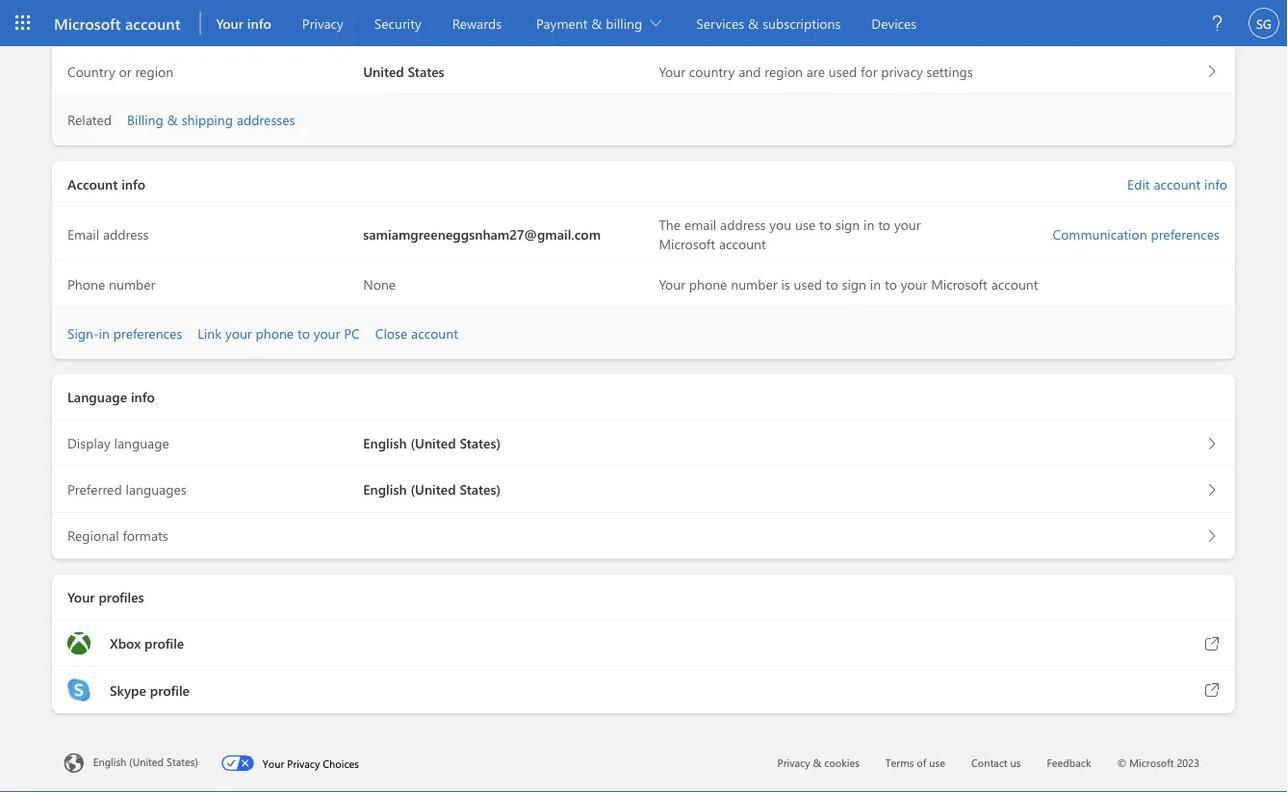 Task type: vqa. For each thing, say whether or not it's contained in the screenshot.
UI
no



Task type: locate. For each thing, give the bounding box(es) containing it.
0 vertical spatial profile
[[145, 635, 184, 652]]

you
[[770, 215, 792, 233]]

sign
[[835, 215, 860, 233], [842, 275, 866, 293]]

1 horizontal spatial number
[[731, 275, 777, 293]]

info
[[247, 14, 271, 32], [121, 175, 146, 192], [1204, 175, 1227, 192], [131, 388, 155, 406]]

2 vertical spatial english
[[93, 754, 126, 769]]

your left "profiles"
[[67, 588, 95, 606]]

1 horizontal spatial address
[[720, 215, 766, 233]]

1 region from the left
[[135, 62, 173, 80]]

of
[[917, 755, 926, 770]]

0 vertical spatial in
[[864, 215, 874, 233]]

region right the or
[[135, 62, 173, 80]]

country or region
[[67, 62, 173, 80]]

your left choices
[[263, 756, 284, 771]]

address
[[720, 215, 766, 233], [103, 225, 149, 243]]

or
[[119, 62, 131, 80]]

states
[[408, 62, 444, 80]]

privacy & cookies
[[777, 755, 860, 770]]

related
[[67, 111, 112, 129]]

address right email
[[103, 225, 149, 243]]

0 vertical spatial preferences
[[1151, 225, 1220, 243]]

number
[[109, 275, 155, 293], [731, 275, 777, 293]]

2 vertical spatial states)
[[167, 754, 198, 769]]

used right is
[[794, 275, 822, 293]]

preferences down phone number
[[113, 324, 182, 342]]

0 vertical spatial english (united states)
[[363, 434, 501, 452]]

privacy left cookies
[[777, 755, 810, 770]]

info right language
[[131, 388, 155, 406]]

2 region from the left
[[765, 62, 803, 80]]

(united
[[411, 434, 456, 452], [411, 481, 456, 498], [129, 754, 164, 769]]

info right account
[[121, 175, 146, 192]]

0 horizontal spatial number
[[109, 275, 155, 293]]

in for used
[[870, 275, 881, 293]]

preferred languages
[[67, 481, 187, 498]]

and
[[739, 62, 761, 80]]

your left country
[[659, 62, 685, 80]]

your left privacy link
[[216, 14, 244, 32]]

1 horizontal spatial region
[[765, 62, 803, 80]]

phone down email
[[689, 275, 727, 293]]

sign up your phone number is used to sign in to your microsoft account
[[835, 215, 860, 233]]

close
[[375, 324, 407, 342]]

1 horizontal spatial phone
[[689, 275, 727, 293]]

microsoft account
[[54, 13, 180, 33]]

account
[[125, 13, 180, 33], [1154, 175, 1201, 192], [719, 234, 766, 252], [991, 275, 1038, 293], [411, 324, 458, 342]]

info for language info
[[131, 388, 155, 406]]

microsoft account banner
[[0, 0, 1287, 50]]

sign for used
[[842, 275, 866, 293]]

1 vertical spatial in
[[870, 275, 881, 293]]

xbox
[[110, 635, 141, 652]]

1 vertical spatial sign
[[842, 275, 866, 293]]

1 vertical spatial english
[[363, 481, 407, 498]]

0 horizontal spatial used
[[794, 275, 822, 293]]

sign inside the email address you use to sign in to your microsoft account
[[835, 215, 860, 233]]

states) for preferred languages
[[460, 481, 501, 498]]

(united for language
[[411, 434, 456, 452]]

your
[[894, 215, 921, 233], [901, 275, 927, 293], [225, 324, 252, 342], [314, 324, 340, 342]]

& left cookies
[[813, 755, 821, 770]]

1 horizontal spatial use
[[929, 755, 945, 770]]

privacy inside contextual menu menu bar
[[302, 14, 343, 32]]

xbox profile
[[110, 635, 184, 652]]

in right is
[[870, 275, 881, 293]]

0 vertical spatial sign
[[835, 215, 860, 233]]

phone
[[689, 275, 727, 293], [256, 324, 294, 342]]

privacy for privacy & cookies
[[777, 755, 810, 770]]

use inside the email address you use to sign in to your microsoft account
[[795, 215, 816, 233]]

your
[[216, 14, 244, 32], [659, 62, 685, 80], [659, 275, 685, 293], [67, 588, 95, 606], [263, 756, 284, 771]]

used left for
[[829, 62, 857, 80]]

microsoft inside microsoft account link
[[54, 13, 121, 33]]

your info link
[[208, 0, 279, 46]]

regional formats
[[67, 527, 168, 545]]

use right of
[[929, 755, 945, 770]]

microsoft
[[54, 13, 121, 33], [659, 234, 715, 252], [931, 275, 988, 293], [1129, 755, 1174, 770]]

communication
[[1053, 225, 1147, 243]]

feedback
[[1047, 755, 1091, 770]]

english (united states) link
[[64, 752, 221, 775]]

& for subscriptions
[[748, 14, 759, 32]]

preferences down the edit account info 'link'
[[1151, 225, 1220, 243]]

preferences
[[1151, 225, 1220, 243], [113, 324, 182, 342]]

communication preferences link
[[1053, 224, 1220, 243]]

phone right link
[[256, 324, 294, 342]]

2 vertical spatial english (united states)
[[93, 754, 198, 769]]

is
[[781, 275, 790, 293]]

your for your profiles
[[67, 588, 95, 606]]

& for cookies
[[813, 755, 821, 770]]

sign for use
[[835, 215, 860, 233]]

your privacy choices link
[[221, 752, 382, 771]]

in up your phone number is used to sign in to your microsoft account
[[864, 215, 874, 233]]

services & subscriptions link
[[689, 0, 848, 46]]

0 horizontal spatial region
[[135, 62, 173, 80]]

communication preferences
[[1053, 225, 1220, 243]]

info for account info
[[121, 175, 146, 192]]

& left "billing"
[[591, 14, 602, 32]]

0 vertical spatial english
[[363, 434, 407, 452]]

feedback link
[[1047, 755, 1091, 770]]

profile right xbox
[[145, 635, 184, 652]]

1 vertical spatial profile
[[150, 681, 190, 699]]

region left are
[[765, 62, 803, 80]]

in inside the email address you use to sign in to your microsoft account
[[864, 215, 874, 233]]

0 horizontal spatial use
[[795, 215, 816, 233]]

&
[[591, 14, 602, 32], [748, 14, 759, 32], [167, 111, 178, 129], [813, 755, 821, 770]]

info right edit
[[1204, 175, 1227, 192]]

english for language
[[363, 434, 407, 452]]

phone
[[67, 275, 105, 293]]

your for your info
[[216, 14, 244, 32]]


[[650, 17, 662, 29]]

sign-in preferences
[[67, 324, 182, 342]]

contextual menu menu bar
[[208, 0, 1195, 46]]

edit
[[1127, 175, 1150, 192]]

to
[[819, 215, 832, 233], [878, 215, 891, 233], [826, 275, 838, 293], [885, 275, 897, 293], [297, 324, 310, 342]]

united states
[[363, 62, 444, 80]]

account inside 'link'
[[1154, 175, 1201, 192]]

profile right the skype
[[150, 681, 190, 699]]

edit account info link
[[1127, 174, 1227, 193]]

0 horizontal spatial phone
[[256, 324, 294, 342]]

number left is
[[731, 275, 777, 293]]

& right billing
[[167, 111, 178, 129]]

0 vertical spatial (united
[[411, 434, 456, 452]]

0 vertical spatial use
[[795, 215, 816, 233]]

your for your phone number is used to sign in to your microsoft account
[[659, 275, 685, 293]]

account for close account
[[411, 324, 458, 342]]

for
[[861, 62, 878, 80]]

your down the
[[659, 275, 685, 293]]

use right you
[[795, 215, 816, 233]]

terms of use
[[886, 755, 945, 770]]

account inside banner
[[125, 13, 180, 33]]

list item
[[52, 2, 1235, 48]]

& right the services
[[748, 14, 759, 32]]

1 horizontal spatial used
[[829, 62, 857, 80]]

privacy left security
[[302, 14, 343, 32]]

sign right is
[[842, 275, 866, 293]]

1 vertical spatial english (united states)
[[363, 481, 501, 498]]

number right phone
[[109, 275, 155, 293]]

0 vertical spatial used
[[829, 62, 857, 80]]

privacy for privacy
[[302, 14, 343, 32]]

1 horizontal spatial preferences
[[1151, 225, 1220, 243]]

the email address you use to sign in to your microsoft account
[[659, 215, 921, 252]]

1 vertical spatial use
[[929, 755, 945, 770]]

1 vertical spatial preferences
[[113, 324, 182, 342]]

country
[[689, 62, 735, 80]]

account inside the email address you use to sign in to your microsoft account
[[719, 234, 766, 252]]

in down phone number
[[99, 324, 110, 342]]

privacy
[[881, 62, 923, 80]]

info left privacy link
[[247, 14, 271, 32]]

2 vertical spatial (united
[[129, 754, 164, 769]]

states)
[[460, 434, 501, 452], [460, 481, 501, 498], [167, 754, 198, 769]]

region
[[135, 62, 173, 80], [765, 62, 803, 80]]

your for your privacy choices
[[263, 756, 284, 771]]

0 horizontal spatial preferences
[[113, 324, 182, 342]]

0 vertical spatial states)
[[460, 434, 501, 452]]

1 vertical spatial states)
[[460, 481, 501, 498]]

payment
[[536, 14, 588, 32]]

1 vertical spatial (united
[[411, 481, 456, 498]]

info inside contextual menu menu bar
[[247, 14, 271, 32]]

privacy link
[[294, 0, 351, 46]]

rewards link
[[444, 0, 509, 46]]

your inside contextual menu menu bar
[[216, 14, 244, 32]]

address left you
[[720, 215, 766, 233]]

english (united states)
[[363, 434, 501, 452], [363, 481, 501, 498], [93, 754, 198, 769]]



Task type: describe. For each thing, give the bounding box(es) containing it.
united
[[363, 62, 404, 80]]

1 vertical spatial used
[[794, 275, 822, 293]]

rewards
[[452, 14, 502, 32]]

skype
[[110, 681, 146, 699]]

choices
[[323, 756, 359, 771]]

0 horizontal spatial address
[[103, 225, 149, 243]]

account
[[67, 175, 118, 192]]

contact
[[971, 755, 1007, 770]]

cookies
[[824, 755, 860, 770]]

your for your country and region are used for privacy settings
[[659, 62, 685, 80]]

contact us
[[971, 755, 1021, 770]]

are
[[807, 62, 825, 80]]

privacy left choices
[[287, 756, 320, 771]]

sign-in preferences link
[[67, 324, 182, 342]]

california consumer privacy act (ccpa) opt-out icon image
[[221, 756, 263, 771]]

info for your info
[[247, 14, 271, 32]]

account info
[[67, 175, 146, 192]]

account for microsoft account
[[125, 13, 180, 33]]

states) for display language
[[460, 434, 501, 452]]

language info
[[67, 388, 155, 406]]

the
[[659, 215, 681, 233]]

english for languages
[[363, 481, 407, 498]]

country
[[67, 62, 115, 80]]

your profiles
[[67, 588, 144, 606]]

profile for skype profile
[[150, 681, 190, 699]]

& for billing
[[591, 14, 602, 32]]

1 number from the left
[[109, 275, 155, 293]]

addresses
[[237, 111, 295, 129]]

account for edit account info
[[1154, 175, 1201, 192]]

regional
[[67, 527, 119, 545]]

microsoft inside the email address you use to sign in to your microsoft account
[[659, 234, 715, 252]]

profiles
[[99, 588, 144, 606]]

services & subscriptions
[[696, 14, 841, 32]]

shipping
[[182, 111, 233, 129]]

& for shipping
[[167, 111, 178, 129]]

services
[[696, 14, 744, 32]]

2 number from the left
[[731, 275, 777, 293]]

©
[[1117, 755, 1127, 770]]

devices link
[[864, 0, 924, 46]]

preferred
[[67, 481, 122, 498]]

© microsoft 2023
[[1117, 755, 1200, 770]]

language
[[114, 434, 169, 452]]

billing & shipping addresses link
[[127, 111, 295, 129]]

settings
[[927, 62, 973, 80]]

2023
[[1177, 755, 1200, 770]]

email
[[684, 215, 716, 233]]

none
[[363, 275, 396, 293]]

english (united states) for languages
[[363, 481, 501, 498]]

(united for languages
[[411, 481, 456, 498]]

payment & billing 
[[536, 14, 662, 32]]

display language
[[67, 434, 169, 452]]

contact us link
[[971, 755, 1021, 770]]

(united inside english (united states) link
[[129, 754, 164, 769]]

email
[[67, 225, 99, 243]]

pc
[[344, 324, 360, 342]]

terms
[[886, 755, 914, 770]]

devices
[[872, 14, 917, 32]]

email address
[[67, 225, 149, 243]]

sign-
[[67, 324, 99, 342]]

address inside the email address you use to sign in to your microsoft account
[[720, 215, 766, 233]]

language
[[67, 388, 127, 406]]

phone number
[[67, 275, 155, 293]]

skype profile
[[110, 681, 190, 699]]

preferences inside 'communication preferences' link
[[1151, 225, 1220, 243]]

billing
[[127, 111, 163, 129]]

security
[[374, 14, 421, 32]]

subscriptions
[[763, 14, 841, 32]]

us
[[1010, 755, 1021, 770]]

your country and region are used for privacy settings
[[659, 62, 973, 80]]

close account link
[[375, 324, 458, 342]]

billing & shipping addresses
[[127, 111, 295, 129]]

languages
[[126, 481, 187, 498]]

2 vertical spatial in
[[99, 324, 110, 342]]

formats
[[123, 527, 168, 545]]

display
[[67, 434, 110, 452]]

1 vertical spatial phone
[[256, 324, 294, 342]]

0 vertical spatial phone
[[689, 275, 727, 293]]

english (united states) for language
[[363, 434, 501, 452]]

security link
[[367, 0, 429, 46]]

info inside 'link'
[[1204, 175, 1227, 192]]

your privacy choices
[[263, 756, 359, 771]]

samiamgreeneggsnham27@gmail.com
[[363, 225, 601, 243]]

in for use
[[864, 215, 874, 233]]

privacy & cookies link
[[777, 755, 860, 770]]

your inside the email address you use to sign in to your microsoft account
[[894, 215, 921, 233]]

link
[[198, 324, 222, 342]]

link your phone to your pc link
[[198, 324, 360, 342]]

sg image
[[1249, 8, 1279, 39]]

your info
[[216, 14, 271, 32]]

close account
[[375, 324, 458, 342]]

microsoft account link
[[46, 0, 200, 46]]

terms of use link
[[886, 755, 945, 770]]

profile for xbox profile
[[145, 635, 184, 652]]

billing
[[606, 14, 642, 32]]

edit account info
[[1127, 175, 1227, 192]]



